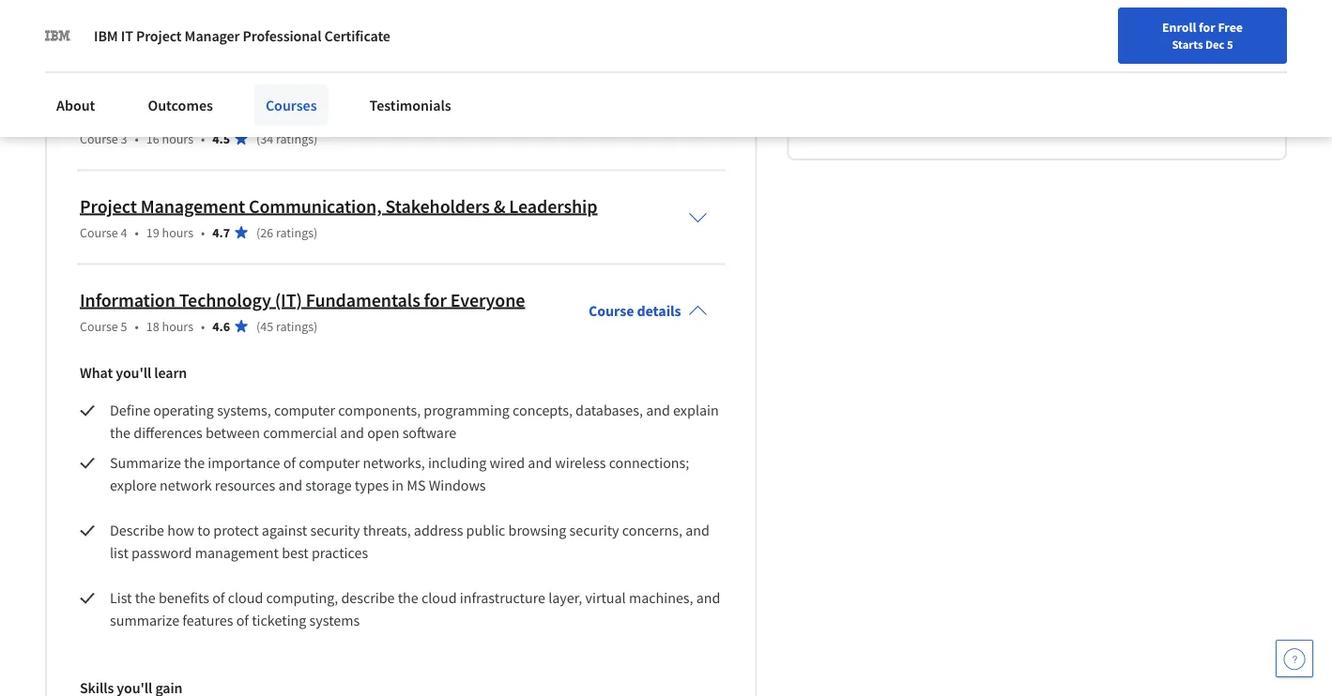 Task type: locate. For each thing, give the bounding box(es) containing it.
and right concerns,
[[686, 522, 710, 541]]

resources
[[215, 477, 275, 496]]

virtual
[[586, 590, 626, 608]]

wireless
[[555, 454, 606, 473]]

course for project management communication, stakeholders & leadership
[[80, 224, 118, 241]]

( for foundations,
[[256, 36, 260, 53]]

project up 2
[[80, 7, 137, 30]]

1 horizontal spatial cloud
[[422, 590, 457, 608]]

1 vertical spatial 5
[[121, 318, 127, 335]]

)
[[314, 36, 318, 53], [314, 130, 318, 147], [314, 224, 318, 241], [314, 318, 318, 335]]

information up course 5 • 18 hours • on the top
[[80, 289, 175, 312]]

of right features
[[236, 612, 249, 631]]

( for (it)
[[256, 318, 260, 335]]

1 ratings from the top
[[276, 36, 314, 53]]

( 34 ratings )
[[256, 130, 318, 147]]

(it)
[[275, 289, 302, 312]]

0 vertical spatial for
[[1199, 19, 1216, 36]]

4.7
[[213, 36, 230, 53], [213, 224, 230, 241]]

ratings for communication,
[[276, 224, 314, 241]]

against
[[262, 522, 307, 541]]

) down project management foundations, initiation, and planning
[[314, 36, 318, 53]]

project management communication, stakeholders & leadership link
[[80, 195, 598, 218]]

course left 2
[[80, 36, 118, 53]]

( right 4.5
[[256, 130, 260, 147]]

2 horizontal spatial of
[[283, 454, 296, 473]]

layer,
[[549, 590, 583, 608]]

ratings for (it)
[[276, 318, 314, 335]]

1 security from the left
[[310, 522, 360, 541]]

• right 4
[[135, 224, 139, 241]]

4 ratings from the top
[[276, 318, 314, 335]]

2 vertical spatial management
[[141, 195, 245, 218]]

3 ) from the top
[[314, 224, 318, 241]]

project lifecycle, information sharing, and risk management
[[80, 101, 565, 124]]

management right the risk
[[461, 101, 565, 124]]

1 vertical spatial for
[[424, 289, 447, 312]]

5 left 18
[[121, 318, 127, 335]]

4 ) from the top
[[314, 318, 318, 335]]

4 hours from the top
[[162, 318, 194, 335]]

0 vertical spatial 5
[[1227, 37, 1234, 52]]

for up dec
[[1199, 19, 1216, 36]]

management up 19
[[141, 195, 245, 218]]

• left 4.6
[[201, 318, 205, 335]]

computer inside "define operating systems, computer components, programming concepts, databases, and explain the differences between commercial and open software"
[[274, 402, 335, 421]]

•
[[135, 36, 139, 53], [201, 36, 205, 53], [135, 130, 139, 147], [201, 130, 205, 147], [135, 224, 139, 241], [201, 224, 205, 241], [135, 318, 139, 335], [201, 318, 205, 335]]

ratings down foundations,
[[276, 36, 314, 53]]

communication,
[[249, 195, 382, 218]]

risk
[[424, 101, 457, 124]]

1 horizontal spatial information
[[219, 101, 315, 124]]

project lifecycle, information sharing, and risk management link
[[80, 101, 565, 124]]

everyone
[[451, 289, 525, 312]]

0 horizontal spatial information
[[80, 289, 175, 312]]

computer up storage
[[299, 454, 360, 473]]

ratings down the (it)
[[276, 318, 314, 335]]

of down commercial
[[283, 454, 296, 473]]

None search field
[[268, 12, 578, 49]]

for left everyone
[[424, 289, 447, 312]]

ibm
[[94, 26, 118, 45]]

and left the "open"
[[340, 424, 364, 443]]

0 horizontal spatial cloud
[[228, 590, 263, 608]]

the down define
[[110, 424, 131, 443]]

hours right '16'
[[162, 130, 194, 147]]

define
[[110, 402, 150, 421]]

project up 4
[[80, 195, 137, 218]]

hours right 18
[[162, 318, 194, 335]]

2 hours from the top
[[162, 130, 194, 147]]

ibm it project manager professional certificate
[[94, 26, 391, 45]]

5
[[1227, 37, 1234, 52], [121, 318, 127, 335]]

ratings for information
[[276, 130, 314, 147]]

course up what
[[80, 318, 118, 335]]

connections;
[[609, 454, 690, 473]]

courses link
[[254, 85, 328, 126]]

project for project management foundations, initiation, and planning
[[80, 7, 137, 30]]

3 ( from the top
[[256, 224, 260, 241]]

and inside the describe how to protect against security threats, address public browsing security concerns, and list password management best practices
[[686, 522, 710, 541]]

infrastructure
[[460, 590, 546, 608]]

( 83 ratings )
[[256, 36, 318, 53]]

certificate
[[325, 26, 391, 45]]

5 right dec
[[1227, 37, 1234, 52]]

16
[[146, 130, 159, 147]]

1 vertical spatial of
[[212, 590, 225, 608]]

project right it
[[136, 26, 182, 45]]

course inside dropdown button
[[589, 302, 634, 321]]

1 vertical spatial 4.7
[[213, 224, 230, 241]]

0 vertical spatial information
[[219, 101, 315, 124]]

0 vertical spatial 4.7
[[213, 36, 230, 53]]

0 vertical spatial of
[[283, 454, 296, 473]]

management
[[195, 545, 279, 563]]

of up features
[[212, 590, 225, 608]]

1 cloud from the left
[[228, 590, 263, 608]]

2 ) from the top
[[314, 130, 318, 147]]

cloud up ticketing
[[228, 590, 263, 608]]

1 vertical spatial computer
[[299, 454, 360, 473]]

management for project management foundations, initiation, and planning
[[141, 7, 245, 30]]

management
[[141, 7, 245, 30], [461, 101, 565, 124], [141, 195, 245, 218]]

4 ( from the top
[[256, 318, 260, 335]]

cloud
[[228, 590, 263, 608], [422, 590, 457, 608]]

list
[[110, 545, 129, 563]]

course left 3
[[80, 130, 118, 147]]

) for (it)
[[314, 318, 318, 335]]

security up practices
[[310, 522, 360, 541]]

between
[[206, 424, 260, 443]]

0 horizontal spatial security
[[310, 522, 360, 541]]

1 ( from the top
[[256, 36, 260, 53]]

information up 34
[[219, 101, 315, 124]]

and left explain
[[646, 402, 670, 421]]

address
[[414, 522, 463, 541]]

for
[[1199, 19, 1216, 36], [424, 289, 447, 312]]

• left 4.5
[[201, 130, 205, 147]]

management up 20
[[141, 7, 245, 30]]

manager
[[185, 26, 240, 45]]

ratings right 34
[[276, 130, 314, 147]]

course left "details"
[[589, 302, 634, 321]]

1 ) from the top
[[314, 36, 318, 53]]

1 vertical spatial management
[[461, 101, 565, 124]]

features
[[182, 612, 233, 631]]

information technology (it) fundamentals for everyone
[[80, 289, 525, 312]]

and right machines, in the bottom of the page
[[697, 590, 721, 608]]

and left 'planning'
[[440, 7, 470, 30]]

4.7 left 26
[[213, 224, 230, 241]]

what
[[80, 364, 113, 383]]

) for foundations,
[[314, 36, 318, 53]]

systems,
[[217, 402, 271, 421]]

3 hours from the top
[[162, 224, 194, 241]]

ratings for foundations,
[[276, 36, 314, 53]]

) for information
[[314, 130, 318, 147]]

and left storage
[[278, 477, 303, 496]]

• left 18
[[135, 318, 139, 335]]

hours right 20
[[162, 36, 194, 53]]

lifecycle,
[[141, 101, 216, 124]]

of inside 'summarize the importance of computer networks, including wired and wireless connections; explore network resources and storage types in ms windows'
[[283, 454, 296, 473]]

) down project lifecycle, information sharing, and risk management link
[[314, 130, 318, 147]]

0 vertical spatial management
[[141, 7, 245, 30]]

software
[[403, 424, 457, 443]]

) down communication, on the left top
[[314, 224, 318, 241]]

course left 4
[[80, 224, 118, 241]]

1 hours from the top
[[162, 36, 194, 53]]

testimonials
[[370, 96, 452, 115]]

2 vertical spatial of
[[236, 612, 249, 631]]

course
[[80, 36, 118, 53], [80, 130, 118, 147], [80, 224, 118, 241], [589, 302, 634, 321], [80, 318, 118, 335]]

0 horizontal spatial of
[[212, 590, 225, 608]]

computer up commercial
[[274, 402, 335, 421]]

of
[[283, 454, 296, 473], [212, 590, 225, 608], [236, 612, 249, 631]]

) for communication,
[[314, 224, 318, 241]]

0 horizontal spatial for
[[424, 289, 447, 312]]

hours for (it)
[[162, 318, 194, 335]]

and
[[440, 7, 470, 30], [389, 101, 420, 124], [646, 402, 670, 421], [340, 424, 364, 443], [528, 454, 552, 473], [278, 477, 303, 496], [686, 522, 710, 541], [697, 590, 721, 608]]

ratings right 26
[[276, 224, 314, 241]]

of for importance
[[283, 454, 296, 473]]

2 cloud from the left
[[422, 590, 457, 608]]

the inside "define operating systems, computer components, programming concepts, databases, and explain the differences between commercial and open software"
[[110, 424, 131, 443]]

security right browsing
[[570, 522, 619, 541]]

describe
[[341, 590, 395, 608]]

0 vertical spatial computer
[[274, 402, 335, 421]]

protect
[[213, 522, 259, 541]]

you'll
[[116, 364, 151, 383]]

cloud down the describe how to protect against security threats, address public browsing security concerns, and list password management best practices
[[422, 590, 457, 608]]

network
[[160, 477, 212, 496]]

storage
[[306, 477, 352, 496]]

project up 3
[[80, 101, 137, 124]]

45
[[260, 318, 273, 335]]

• right 20
[[201, 36, 205, 53]]

management for project management communication, stakeholders & leadership
[[141, 195, 245, 218]]

1 horizontal spatial security
[[570, 522, 619, 541]]

project
[[80, 7, 137, 30], [136, 26, 182, 45], [80, 101, 137, 124], [80, 195, 137, 218]]

2 4.7 from the top
[[213, 224, 230, 241]]

the up network
[[184, 454, 205, 473]]

• right 19
[[201, 224, 205, 241]]

course for information technology (it) fundamentals for everyone
[[80, 318, 118, 335]]

) down information technology (it) fundamentals for everyone link at the top left of the page
[[314, 318, 318, 335]]

2 ratings from the top
[[276, 130, 314, 147]]

4.7 left 83
[[213, 36, 230, 53]]

the
[[110, 424, 131, 443], [184, 454, 205, 473], [135, 590, 156, 608], [398, 590, 419, 608]]

hours right 19
[[162, 224, 194, 241]]

( down communication, on the left top
[[256, 224, 260, 241]]

information
[[219, 101, 315, 124], [80, 289, 175, 312]]

2 security from the left
[[570, 522, 619, 541]]

4.7 for communication,
[[213, 224, 230, 241]]

(
[[256, 36, 260, 53], [256, 130, 260, 147], [256, 224, 260, 241], [256, 318, 260, 335]]

professional
[[243, 26, 322, 45]]

enroll for free starts dec 5
[[1163, 19, 1244, 52]]

1 horizontal spatial 5
[[1227, 37, 1234, 52]]

course 2 • 20 hours •
[[80, 36, 205, 53]]

wired
[[490, 454, 525, 473]]

course 4 • 19 hours •
[[80, 224, 205, 241]]

security
[[310, 522, 360, 541], [570, 522, 619, 541]]

ratings
[[276, 36, 314, 53], [276, 130, 314, 147], [276, 224, 314, 241], [276, 318, 314, 335]]

2 ( from the top
[[256, 130, 260, 147]]

windows
[[429, 477, 486, 496]]

menu item
[[992, 19, 1113, 80]]

( right 4.6
[[256, 318, 260, 335]]

3 ratings from the top
[[276, 224, 314, 241]]

course for project lifecycle, information sharing, and risk management
[[80, 130, 118, 147]]

commercial
[[263, 424, 337, 443]]

1 4.7 from the top
[[213, 36, 230, 53]]

free
[[1219, 19, 1244, 36]]

describe how to protect against security threats, address public browsing security concerns, and list password management best practices
[[110, 522, 713, 563]]

technology
[[179, 289, 271, 312]]

( right manager
[[256, 36, 260, 53]]

1 horizontal spatial for
[[1199, 19, 1216, 36]]

dec
[[1206, 37, 1225, 52]]

( for communication,
[[256, 224, 260, 241]]



Task type: describe. For each thing, give the bounding box(es) containing it.
define operating systems, computer components, programming concepts, databases, and explain the differences between commercial and open software
[[110, 402, 722, 443]]

ms
[[407, 477, 426, 496]]

4.7 for foundations,
[[213, 36, 230, 53]]

34
[[260, 130, 273, 147]]

concepts,
[[513, 402, 573, 421]]

computer inside 'summarize the importance of computer networks, including wired and wireless connections; explore network resources and storage types in ms windows'
[[299, 454, 360, 473]]

for inside enroll for free starts dec 5
[[1199, 19, 1216, 36]]

1 vertical spatial information
[[80, 289, 175, 312]]

databases,
[[576, 402, 643, 421]]

practices
[[312, 545, 368, 563]]

machines,
[[629, 590, 694, 608]]

and left the risk
[[389, 101, 420, 124]]

how
[[167, 522, 194, 541]]

about
[[56, 96, 95, 115]]

the inside 'summarize the importance of computer networks, including wired and wireless connections; explore network resources and storage types in ms windows'
[[184, 454, 205, 473]]

in
[[392, 477, 404, 496]]

list
[[110, 590, 132, 608]]

19
[[146, 224, 159, 241]]

it
[[121, 26, 133, 45]]

including
[[428, 454, 487, 473]]

describe
[[110, 522, 164, 541]]

open
[[367, 424, 400, 443]]

of for benefits
[[212, 590, 225, 608]]

and right wired
[[528, 454, 552, 473]]

starts
[[1173, 37, 1204, 52]]

testimonials link
[[358, 85, 463, 126]]

explore
[[110, 477, 157, 496]]

foundations,
[[249, 7, 354, 30]]

2
[[121, 36, 127, 53]]

( for information
[[256, 130, 260, 147]]

stakeholders
[[386, 195, 490, 218]]

enroll
[[1163, 19, 1197, 36]]

5 inside enroll for free starts dec 5
[[1227, 37, 1234, 52]]

hours for information
[[162, 130, 194, 147]]

networks,
[[363, 454, 425, 473]]

public
[[466, 522, 506, 541]]

4.5
[[213, 130, 230, 147]]

ibm image
[[45, 23, 71, 49]]

course for project management foundations, initiation, and planning
[[80, 36, 118, 53]]

3
[[121, 130, 127, 147]]

project management foundations, initiation, and planning link
[[80, 7, 545, 30]]

best
[[282, 545, 309, 563]]

initiation,
[[358, 7, 436, 30]]

courses
[[266, 96, 317, 115]]

project management communication, stakeholders & leadership
[[80, 195, 598, 218]]

learn
[[154, 364, 187, 383]]

operating
[[153, 402, 214, 421]]

project for project lifecycle, information sharing, and risk management
[[80, 101, 137, 124]]

ticketing
[[252, 612, 307, 631]]

course details
[[589, 302, 681, 321]]

what you'll learn
[[80, 364, 187, 383]]

83
[[260, 36, 273, 53]]

systems
[[310, 612, 360, 631]]

benefits
[[159, 590, 209, 608]]

and inside list the benefits of cloud computing, describe the cloud infrastructure layer, virtual machines, and summarize features of ticketing systems
[[697, 590, 721, 608]]

1 horizontal spatial of
[[236, 612, 249, 631]]

&
[[494, 195, 506, 218]]

password
[[132, 545, 192, 563]]

importance
[[208, 454, 280, 473]]

leadership
[[509, 195, 598, 218]]

hours for foundations,
[[162, 36, 194, 53]]

concerns,
[[622, 522, 683, 541]]

to
[[197, 522, 210, 541]]

planning
[[474, 7, 545, 30]]

project for project management communication, stakeholders & leadership
[[80, 195, 137, 218]]

threats,
[[363, 522, 411, 541]]

course 3 • 16 hours •
[[80, 130, 205, 147]]

summarize the importance of computer networks, including wired and wireless connections; explore network resources and storage types in ms windows
[[110, 454, 693, 496]]

types
[[355, 477, 389, 496]]

summarize
[[110, 612, 179, 631]]

26
[[260, 224, 273, 241]]

explain
[[673, 402, 719, 421]]

outcomes
[[148, 96, 213, 115]]

• right 3
[[135, 130, 139, 147]]

list the benefits of cloud computing, describe the cloud infrastructure layer, virtual machines, and summarize features of ticketing systems
[[110, 590, 724, 631]]

sharing,
[[319, 101, 386, 124]]

programming
[[424, 402, 510, 421]]

20
[[146, 36, 159, 53]]

help center image
[[1284, 648, 1306, 671]]

components,
[[338, 402, 421, 421]]

differences
[[134, 424, 203, 443]]

project management foundations, initiation, and planning
[[80, 7, 545, 30]]

4
[[121, 224, 127, 241]]

the up "summarize"
[[135, 590, 156, 608]]

the right "describe"
[[398, 590, 419, 608]]

( 26 ratings )
[[256, 224, 318, 241]]

coursera image
[[23, 15, 142, 45]]

• right 2
[[135, 36, 139, 53]]

details
[[637, 302, 681, 321]]

( 45 ratings )
[[256, 318, 318, 335]]

course 5 • 18 hours •
[[80, 318, 205, 335]]

hours for communication,
[[162, 224, 194, 241]]

0 horizontal spatial 5
[[121, 318, 127, 335]]



Task type: vqa. For each thing, say whether or not it's contained in the screenshot.
16
yes



